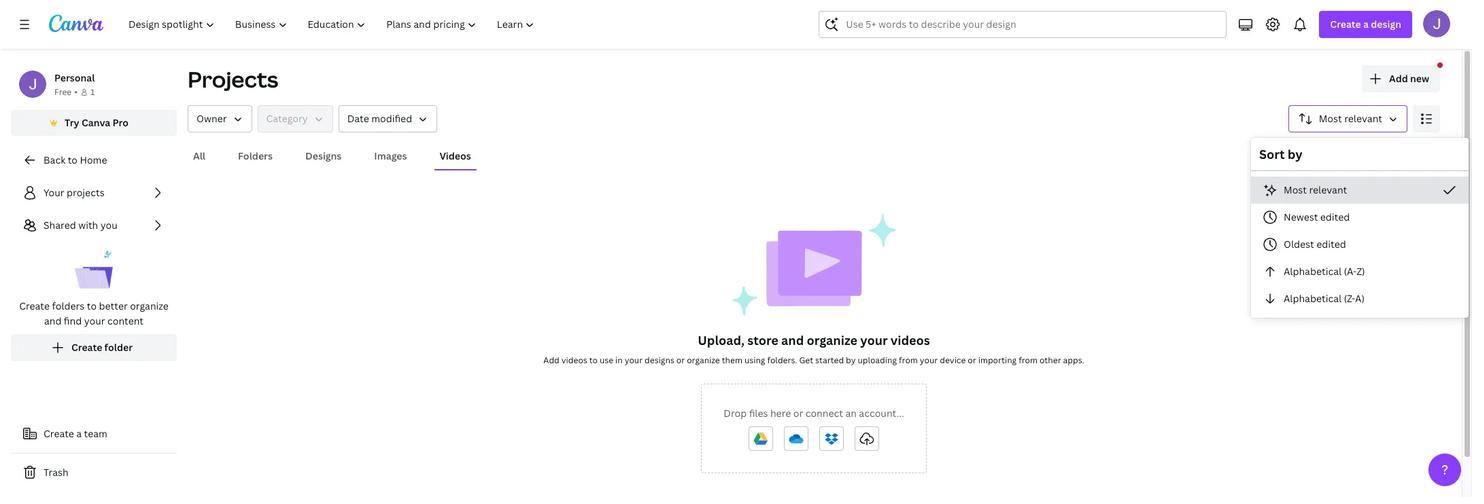 Task type: describe. For each thing, give the bounding box(es) containing it.
create for create a team
[[44, 428, 74, 441]]

0 vertical spatial to
[[68, 154, 78, 167]]

alphabetical (a-z) option
[[1251, 258, 1469, 286]]

your
[[44, 186, 64, 199]]

Date modified button
[[338, 105, 437, 133]]

newest edited option
[[1251, 204, 1469, 231]]

Category button
[[257, 105, 333, 133]]

with
[[78, 219, 98, 232]]

drop
[[724, 407, 747, 420]]

newest
[[1284, 211, 1318, 224]]

store
[[748, 333, 779, 349]]

trash
[[44, 467, 68, 479]]

sort by
[[1260, 146, 1303, 163]]

projects
[[67, 186, 104, 199]]

new
[[1411, 72, 1430, 85]]

alphabetical (z-a)
[[1284, 292, 1365, 305]]

alphabetical (z-a) button
[[1251, 286, 1469, 313]]

0 vertical spatial most
[[1319, 112, 1342, 125]]

z)
[[1357, 265, 1365, 278]]

free •
[[54, 86, 77, 98]]

to inside create folders to better organize and find your content
[[87, 300, 97, 313]]

(a-
[[1344, 265, 1357, 278]]

create folders to better organize and find your content
[[19, 300, 169, 328]]

(z-
[[1344, 292, 1356, 305]]

alphabetical (a-z) button
[[1251, 258, 1469, 286]]

using
[[745, 355, 765, 367]]

them
[[722, 355, 743, 367]]

modified
[[371, 112, 412, 125]]

1
[[90, 86, 95, 98]]

back
[[44, 154, 65, 167]]

1 horizontal spatial or
[[794, 407, 803, 420]]

most relevant option
[[1251, 177, 1469, 204]]

apps.
[[1063, 355, 1085, 367]]

Sort by button
[[1289, 105, 1408, 133]]

add inside dropdown button
[[1390, 72, 1408, 85]]

alphabetical for alphabetical (a-z)
[[1284, 265, 1342, 278]]

your inside create folders to better organize and find your content
[[84, 315, 105, 328]]

folder
[[104, 341, 133, 354]]

create for create folders to better organize and find your content
[[19, 300, 50, 313]]

create for create folder
[[71, 341, 102, 354]]

other
[[1040, 355, 1061, 367]]

try canva pro
[[65, 116, 128, 129]]

2 vertical spatial organize
[[687, 355, 720, 367]]

get
[[799, 355, 814, 367]]

jacob simon image
[[1424, 10, 1451, 37]]

owner
[[197, 112, 227, 125]]

a for design
[[1364, 18, 1369, 31]]

folders
[[238, 150, 273, 163]]

shared with you link
[[11, 212, 177, 239]]

alphabetical for alphabetical (z-a)
[[1284, 292, 1342, 305]]

create a team button
[[11, 421, 177, 448]]

designs
[[305, 150, 342, 163]]

edited for newest edited
[[1321, 211, 1350, 224]]

designs button
[[300, 144, 347, 169]]

Owner button
[[188, 105, 252, 133]]

top level navigation element
[[120, 11, 546, 38]]

create folder button
[[11, 335, 177, 362]]

folders button
[[233, 144, 278, 169]]

newest edited button
[[1251, 204, 1469, 231]]

by inside upload, store and organize your videos add videos to use in your designs or organize them using folders. get started by uploading from your device or importing from other apps.
[[846, 355, 856, 367]]

your up uploading on the right of page
[[861, 333, 888, 349]]

a for team
[[76, 428, 82, 441]]

home
[[80, 154, 107, 167]]

content
[[107, 315, 144, 328]]

pro
[[113, 116, 128, 129]]

1 vertical spatial videos
[[562, 355, 588, 367]]

designs
[[645, 355, 675, 367]]

your projects
[[44, 186, 104, 199]]

and inside upload, store and organize your videos add videos to use in your designs or organize them using folders. get started by uploading from your device or importing from other apps.
[[782, 333, 804, 349]]

started
[[816, 355, 844, 367]]

trash link
[[11, 460, 177, 487]]

shared
[[44, 219, 76, 232]]

videos
[[440, 150, 471, 163]]

importing
[[978, 355, 1017, 367]]

find
[[64, 315, 82, 328]]

2 horizontal spatial or
[[968, 355, 976, 367]]

all
[[193, 150, 205, 163]]

account...
[[859, 407, 904, 420]]

1 vertical spatial organize
[[807, 333, 858, 349]]

to inside upload, store and organize your videos add videos to use in your designs or organize them using folders. get started by uploading from your device or importing from other apps.
[[590, 355, 598, 367]]

projects
[[188, 65, 278, 94]]

create a design
[[1331, 18, 1402, 31]]

videos button
[[434, 144, 477, 169]]

Search search field
[[846, 12, 1200, 37]]

your projects link
[[11, 180, 177, 207]]

connect
[[806, 407, 843, 420]]

a)
[[1356, 292, 1365, 305]]

most inside "option"
[[1284, 184, 1307, 197]]

oldest
[[1284, 238, 1315, 251]]

category
[[266, 112, 308, 125]]

create folder
[[71, 341, 133, 354]]

1 horizontal spatial videos
[[891, 333, 930, 349]]



Task type: locate. For each thing, give the bounding box(es) containing it.
0 vertical spatial and
[[44, 315, 61, 328]]

relevant inside "option"
[[1310, 184, 1348, 197]]

1 horizontal spatial most
[[1319, 112, 1342, 125]]

to right back
[[68, 154, 78, 167]]

0 vertical spatial relevant
[[1345, 112, 1383, 125]]

create inside dropdown button
[[1331, 18, 1361, 31]]

better
[[99, 300, 128, 313]]

add left new
[[1390, 72, 1408, 85]]

and
[[44, 315, 61, 328], [782, 333, 804, 349]]

create a design button
[[1320, 11, 1413, 38]]

None search field
[[819, 11, 1227, 38]]

device
[[940, 355, 966, 367]]

alphabetical down alphabetical (a-z)
[[1284, 292, 1342, 305]]

relevant up "newest edited"
[[1310, 184, 1348, 197]]

create down find
[[71, 341, 102, 354]]

list containing your projects
[[11, 180, 177, 362]]

all button
[[188, 144, 211, 169]]

edited inside option
[[1321, 211, 1350, 224]]

1 vertical spatial to
[[87, 300, 97, 313]]

by
[[1288, 146, 1303, 163], [846, 355, 856, 367]]

0 horizontal spatial a
[[76, 428, 82, 441]]

alphabetical inside option
[[1284, 292, 1342, 305]]

most relevant down add new dropdown button
[[1319, 112, 1383, 125]]

you
[[100, 219, 118, 232]]

1 from from the left
[[899, 355, 918, 367]]

free
[[54, 86, 72, 98]]

drop files here or connect an account...
[[724, 407, 904, 420]]

by right sort
[[1288, 146, 1303, 163]]

create a team
[[44, 428, 107, 441]]

edited for oldest edited
[[1317, 238, 1346, 251]]

organize up content
[[130, 300, 169, 313]]

team
[[84, 428, 107, 441]]

or right designs
[[677, 355, 685, 367]]

from right uploading on the right of page
[[899, 355, 918, 367]]

0 vertical spatial edited
[[1321, 211, 1350, 224]]

design
[[1371, 18, 1402, 31]]

1 horizontal spatial to
[[87, 300, 97, 313]]

alphabetical (z-a) option
[[1251, 286, 1469, 313]]

shared with you
[[44, 219, 118, 232]]

1 vertical spatial by
[[846, 355, 856, 367]]

personal
[[54, 71, 95, 84]]

your right find
[[84, 315, 105, 328]]

oldest edited
[[1284, 238, 1346, 251]]

0 horizontal spatial and
[[44, 315, 61, 328]]

1 horizontal spatial from
[[1019, 355, 1038, 367]]

0 horizontal spatial videos
[[562, 355, 588, 367]]

videos up uploading on the right of page
[[891, 333, 930, 349]]

or right device
[[968, 355, 976, 367]]

files
[[749, 407, 768, 420]]

0 horizontal spatial to
[[68, 154, 78, 167]]

back to home
[[44, 154, 107, 167]]

folders.
[[767, 355, 797, 367]]

alphabetical (a-z)
[[1284, 265, 1365, 278]]

•
[[74, 86, 77, 98]]

an
[[846, 407, 857, 420]]

2 horizontal spatial organize
[[807, 333, 858, 349]]

alphabetical down oldest edited
[[1284, 265, 1342, 278]]

newest edited
[[1284, 211, 1350, 224]]

add
[[1390, 72, 1408, 85], [544, 355, 560, 367]]

a
[[1364, 18, 1369, 31], [76, 428, 82, 441]]

0 horizontal spatial by
[[846, 355, 856, 367]]

2 vertical spatial to
[[590, 355, 598, 367]]

your right the in
[[625, 355, 643, 367]]

and inside create folders to better organize and find your content
[[44, 315, 61, 328]]

1 vertical spatial alphabetical
[[1284, 292, 1342, 305]]

create left team
[[44, 428, 74, 441]]

oldest edited button
[[1251, 231, 1469, 258]]

create left the 'folders'
[[19, 300, 50, 313]]

list
[[11, 180, 177, 362]]

1 alphabetical from the top
[[1284, 265, 1342, 278]]

edited inside option
[[1317, 238, 1346, 251]]

create inside create folders to better organize and find your content
[[19, 300, 50, 313]]

0 horizontal spatial or
[[677, 355, 685, 367]]

0 vertical spatial organize
[[130, 300, 169, 313]]

sort by list box
[[1251, 177, 1469, 313]]

2 horizontal spatial to
[[590, 355, 598, 367]]

your
[[84, 315, 105, 328], [861, 333, 888, 349], [625, 355, 643, 367], [920, 355, 938, 367]]

0 vertical spatial alphabetical
[[1284, 265, 1342, 278]]

folders
[[52, 300, 85, 313]]

add left use
[[544, 355, 560, 367]]

1 vertical spatial a
[[76, 428, 82, 441]]

sort
[[1260, 146, 1285, 163]]

date
[[347, 112, 369, 125]]

a inside dropdown button
[[1364, 18, 1369, 31]]

alphabetical
[[1284, 265, 1342, 278], [1284, 292, 1342, 305]]

alphabetical inside option
[[1284, 265, 1342, 278]]

and up folders.
[[782, 333, 804, 349]]

edited up oldest edited
[[1321, 211, 1350, 224]]

or
[[677, 355, 685, 367], [968, 355, 976, 367], [794, 407, 803, 420]]

create for create a design
[[1331, 18, 1361, 31]]

relevant
[[1345, 112, 1383, 125], [1310, 184, 1348, 197]]

a left design
[[1364, 18, 1369, 31]]

organize down upload, at the bottom
[[687, 355, 720, 367]]

create left design
[[1331, 18, 1361, 31]]

upload,
[[698, 333, 745, 349]]

canva
[[82, 116, 110, 129]]

from
[[899, 355, 918, 367], [1019, 355, 1038, 367]]

1 horizontal spatial by
[[1288, 146, 1303, 163]]

1 vertical spatial edited
[[1317, 238, 1346, 251]]

by right started
[[846, 355, 856, 367]]

organize
[[130, 300, 169, 313], [807, 333, 858, 349], [687, 355, 720, 367]]

images
[[374, 150, 407, 163]]

your left device
[[920, 355, 938, 367]]

upload, store and organize your videos add videos to use in your designs or organize them using folders. get started by uploading from your device or importing from other apps.
[[544, 333, 1085, 367]]

1 horizontal spatial organize
[[687, 355, 720, 367]]

0 vertical spatial add
[[1390, 72, 1408, 85]]

1 horizontal spatial and
[[782, 333, 804, 349]]

add inside upload, store and organize your videos add videos to use in your designs or organize them using folders. get started by uploading from your device or importing from other apps.
[[544, 355, 560, 367]]

2 from from the left
[[1019, 355, 1038, 367]]

1 vertical spatial relevant
[[1310, 184, 1348, 197]]

try
[[65, 116, 79, 129]]

1 vertical spatial and
[[782, 333, 804, 349]]

1 horizontal spatial add
[[1390, 72, 1408, 85]]

add new
[[1390, 72, 1430, 85]]

0 horizontal spatial organize
[[130, 300, 169, 313]]

images button
[[369, 144, 412, 169]]

use
[[600, 355, 614, 367]]

here
[[771, 407, 791, 420]]

videos left use
[[562, 355, 588, 367]]

most
[[1319, 112, 1342, 125], [1284, 184, 1307, 197]]

back to home link
[[11, 147, 177, 174]]

most relevant button
[[1251, 177, 1469, 204]]

and left find
[[44, 315, 61, 328]]

0 vertical spatial by
[[1288, 146, 1303, 163]]

from left the 'other'
[[1019, 355, 1038, 367]]

date modified
[[347, 112, 412, 125]]

most relevant inside "option"
[[1284, 184, 1348, 197]]

edited up alphabetical (a-z)
[[1317, 238, 1346, 251]]

relevant down add new dropdown button
[[1345, 112, 1383, 125]]

a inside button
[[76, 428, 82, 441]]

0 vertical spatial videos
[[891, 333, 930, 349]]

or right here
[[794, 407, 803, 420]]

create
[[1331, 18, 1361, 31], [19, 300, 50, 313], [71, 341, 102, 354], [44, 428, 74, 441]]

most relevant up "newest edited"
[[1284, 184, 1348, 197]]

0 horizontal spatial from
[[899, 355, 918, 367]]

0 horizontal spatial add
[[544, 355, 560, 367]]

videos
[[891, 333, 930, 349], [562, 355, 588, 367]]

a left team
[[76, 428, 82, 441]]

try canva pro button
[[11, 110, 177, 136]]

edited
[[1321, 211, 1350, 224], [1317, 238, 1346, 251]]

add new button
[[1362, 65, 1441, 92]]

to left use
[[590, 355, 598, 367]]

oldest edited option
[[1251, 231, 1469, 258]]

1 horizontal spatial a
[[1364, 18, 1369, 31]]

most relevant
[[1319, 112, 1383, 125], [1284, 184, 1348, 197]]

organize inside create folders to better organize and find your content
[[130, 300, 169, 313]]

0 vertical spatial most relevant
[[1319, 112, 1383, 125]]

in
[[616, 355, 623, 367]]

uploading
[[858, 355, 897, 367]]

1 vertical spatial most relevant
[[1284, 184, 1348, 197]]

1 vertical spatial most
[[1284, 184, 1307, 197]]

to
[[68, 154, 78, 167], [87, 300, 97, 313], [590, 355, 598, 367]]

2 alphabetical from the top
[[1284, 292, 1342, 305]]

0 vertical spatial a
[[1364, 18, 1369, 31]]

to left better
[[87, 300, 97, 313]]

0 horizontal spatial most
[[1284, 184, 1307, 197]]

1 vertical spatial add
[[544, 355, 560, 367]]

organize up started
[[807, 333, 858, 349]]



Task type: vqa. For each thing, say whether or not it's contained in the screenshot.
the Apps BUTTON
no



